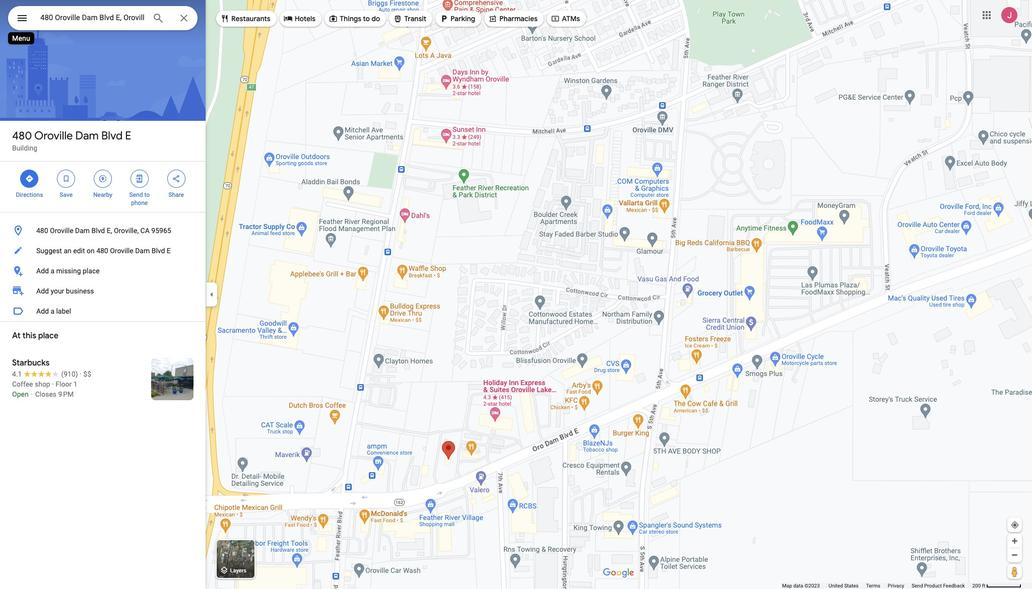 Task type: vqa. For each thing, say whether or not it's contained in the screenshot.


Task type: locate. For each thing, give the bounding box(es) containing it.
parking
[[451, 14, 475, 23]]

 atms
[[551, 13, 580, 24]]

send up phone
[[129, 192, 143, 199]]

phone
[[131, 200, 148, 207]]

2 vertical spatial blvd
[[152, 247, 165, 255]]

to left do
[[363, 14, 370, 23]]

blvd
[[101, 129, 123, 143], [91, 227, 105, 235], [152, 247, 165, 255]]

map
[[782, 584, 792, 589]]

e
[[125, 129, 131, 143], [167, 247, 171, 255]]

2 vertical spatial dam
[[135, 247, 150, 255]]

oroville
[[34, 129, 73, 143], [50, 227, 73, 235], [110, 247, 133, 255]]


[[551, 13, 560, 24]]

1 vertical spatial blvd
[[91, 227, 105, 235]]

480 up 'building'
[[12, 129, 32, 143]]

dam
[[75, 129, 99, 143], [75, 227, 90, 235], [135, 247, 150, 255]]

480 oroville dam blvd e, oroville, ca 95965
[[36, 227, 171, 235]]

1 vertical spatial ·
[[52, 381, 54, 389]]

send inside button
[[912, 584, 923, 589]]

1 vertical spatial to
[[144, 192, 150, 199]]

a left missing
[[51, 267, 54, 275]]

1 vertical spatial send
[[912, 584, 923, 589]]

0 vertical spatial add
[[36, 267, 49, 275]]

place right this
[[38, 331, 58, 341]]

1 horizontal spatial place
[[83, 267, 100, 275]]

blvd down the 95965
[[152, 247, 165, 255]]

0 vertical spatial place
[[83, 267, 100, 275]]

a left label
[[51, 307, 54, 316]]

0 vertical spatial to
[[363, 14, 370, 23]]

open
[[12, 391, 29, 399]]

480 up "suggest"
[[36, 227, 48, 235]]

a
[[51, 267, 54, 275], [51, 307, 54, 316]]

terms
[[866, 584, 880, 589]]

add for add a missing place
[[36, 267, 49, 275]]

add left the your
[[36, 287, 49, 295]]


[[172, 173, 181, 184]]

480 oroville dam blvd e, oroville, ca 95965 button
[[0, 221, 206, 241]]

oroville inside 480 oroville dam blvd e building
[[34, 129, 73, 143]]

send
[[129, 192, 143, 199], [912, 584, 923, 589]]

0 horizontal spatial e
[[125, 129, 131, 143]]

a inside add a missing place button
[[51, 267, 54, 275]]

place inside button
[[83, 267, 100, 275]]

dam up edit
[[75, 227, 90, 235]]

states
[[844, 584, 859, 589]]


[[329, 13, 338, 24]]

480 Oroville Dam Blvd E, Oroville, CA 95965 field
[[8, 6, 198, 30]]


[[284, 13, 293, 24]]


[[440, 13, 449, 24]]

place
[[83, 267, 100, 275], [38, 331, 58, 341]]

product
[[924, 584, 942, 589]]

1 vertical spatial place
[[38, 331, 58, 341]]

suggest an edit on 480 oroville dam blvd e
[[36, 247, 171, 255]]


[[220, 13, 229, 24]]

to
[[363, 14, 370, 23], [144, 192, 150, 199]]

oroville for e
[[34, 129, 73, 143]]

ca
[[140, 227, 150, 235]]

blvd left e,
[[91, 227, 105, 235]]

send product feedback
[[912, 584, 965, 589]]

1 horizontal spatial to
[[363, 14, 370, 23]]

at this place
[[12, 331, 58, 341]]

share
[[168, 192, 184, 199]]

200 ft button
[[972, 584, 1022, 589]]

1 vertical spatial add
[[36, 287, 49, 295]]

2 a from the top
[[51, 307, 54, 316]]

1 vertical spatial 480
[[36, 227, 48, 235]]

an
[[64, 247, 71, 255]]

a for label
[[51, 307, 54, 316]]

label
[[56, 307, 71, 316]]

place down on
[[83, 267, 100, 275]]

to up phone
[[144, 192, 150, 199]]

2 add from the top
[[36, 287, 49, 295]]

add for add a label
[[36, 307, 49, 316]]

480
[[12, 129, 32, 143], [36, 227, 48, 235], [96, 247, 108, 255]]

0 horizontal spatial ·
[[52, 381, 54, 389]]

0 horizontal spatial send
[[129, 192, 143, 199]]

directions
[[16, 192, 43, 199]]

0 vertical spatial 480
[[12, 129, 32, 143]]

1 vertical spatial oroville
[[50, 227, 73, 235]]

0 horizontal spatial to
[[144, 192, 150, 199]]

480 oroville dam blvd e main content
[[0, 0, 206, 590]]

add a missing place button
[[0, 261, 206, 281]]

suggest
[[36, 247, 62, 255]]

closes
[[35, 391, 56, 399]]

coffee shop · floor 1 open ⋅ closes 9 pm
[[12, 381, 77, 399]]

0 vertical spatial e
[[125, 129, 131, 143]]

·
[[80, 370, 82, 379], [52, 381, 54, 389]]

oroville down oroville,
[[110, 247, 133, 255]]

send left "product"
[[912, 584, 923, 589]]

0 vertical spatial a
[[51, 267, 54, 275]]

1 add from the top
[[36, 267, 49, 275]]

add your business link
[[0, 281, 206, 301]]

· right 'shop' at bottom left
[[52, 381, 54, 389]]

footer containing map data ©2023
[[782, 583, 972, 590]]

1 a from the top
[[51, 267, 54, 275]]

add
[[36, 267, 49, 275], [36, 287, 49, 295], [36, 307, 49, 316]]

dam for e
[[75, 129, 99, 143]]

add a label
[[36, 307, 71, 316]]

dam inside 480 oroville dam blvd e building
[[75, 129, 99, 143]]

1 vertical spatial a
[[51, 307, 54, 316]]

dam down ca
[[135, 247, 150, 255]]

2 horizontal spatial 480
[[96, 247, 108, 255]]

data
[[793, 584, 803, 589]]

· inside coffee shop · floor 1 open ⋅ closes 9 pm
[[52, 381, 54, 389]]

show street view coverage image
[[1008, 565, 1022, 580]]

save
[[60, 192, 73, 199]]

0 vertical spatial dam
[[75, 129, 99, 143]]

shop
[[35, 381, 50, 389]]

1 horizontal spatial 480
[[36, 227, 48, 235]]

oroville up 'building'
[[34, 129, 73, 143]]

1 vertical spatial dam
[[75, 227, 90, 235]]

1 horizontal spatial send
[[912, 584, 923, 589]]

suggest an edit on 480 oroville dam blvd e button
[[0, 241, 206, 261]]

blvd for e
[[101, 129, 123, 143]]

 pharmacies
[[488, 13, 538, 24]]

blvd up 
[[101, 129, 123, 143]]

 restaurants
[[220, 13, 270, 24]]

add down "suggest"
[[36, 267, 49, 275]]

add left label
[[36, 307, 49, 316]]

0 vertical spatial blvd
[[101, 129, 123, 143]]

oroville up an
[[50, 227, 73, 235]]

2 vertical spatial add
[[36, 307, 49, 316]]

footer
[[782, 583, 972, 590]]

0 vertical spatial send
[[129, 192, 143, 199]]

0 horizontal spatial 480
[[12, 129, 32, 143]]

· $$
[[80, 370, 91, 379]]

dam up 
[[75, 129, 99, 143]]

 button
[[8, 6, 36, 32]]

blvd for e,
[[91, 227, 105, 235]]

0 vertical spatial oroville
[[34, 129, 73, 143]]

layers
[[230, 568, 246, 575]]

480 right on
[[96, 247, 108, 255]]

google account: james peterson  
(james.peterson1902@gmail.com) image
[[1001, 7, 1018, 23]]

a inside add a label button
[[51, 307, 54, 316]]

· left the price: moderate icon
[[80, 370, 82, 379]]

0 vertical spatial ·
[[80, 370, 82, 379]]

480 inside 480 oroville dam blvd e building
[[12, 129, 32, 143]]

1 vertical spatial e
[[167, 247, 171, 255]]

$$
[[83, 370, 91, 379]]

blvd inside 480 oroville dam blvd e building
[[101, 129, 123, 143]]

3 add from the top
[[36, 307, 49, 316]]

send inside send to phone
[[129, 192, 143, 199]]

1 horizontal spatial e
[[167, 247, 171, 255]]

None field
[[40, 12, 144, 24]]



Task type: describe. For each thing, give the bounding box(es) containing it.
united
[[829, 584, 843, 589]]

send for send product feedback
[[912, 584, 923, 589]]

footer inside google maps element
[[782, 583, 972, 590]]

a for missing
[[51, 267, 54, 275]]

google maps element
[[0, 0, 1032, 590]]

add your business
[[36, 287, 94, 295]]

 hotels
[[284, 13, 316, 24]]

4.1 stars 910 reviews image
[[12, 369, 78, 380]]

1 horizontal spatial ·
[[80, 370, 82, 379]]

0 horizontal spatial place
[[38, 331, 58, 341]]


[[62, 173, 71, 184]]

 things to do
[[329, 13, 380, 24]]

privacy button
[[888, 583, 904, 590]]

⋅
[[30, 391, 33, 399]]

edit
[[73, 247, 85, 255]]

business
[[66, 287, 94, 295]]

show your location image
[[1011, 521, 1020, 530]]


[[25, 173, 34, 184]]

on
[[87, 247, 95, 255]]

480 for e,
[[36, 227, 48, 235]]

feedback
[[943, 584, 965, 589]]

95965
[[151, 227, 171, 235]]

nearby
[[93, 192, 112, 199]]

zoom out image
[[1011, 552, 1019, 559]]

map data ©2023
[[782, 584, 821, 589]]


[[98, 173, 107, 184]]

200 ft
[[972, 584, 986, 589]]

this
[[22, 331, 36, 341]]

collapse side panel image
[[206, 289, 217, 300]]


[[488, 13, 497, 24]]

oroville,
[[114, 227, 139, 235]]

oroville for e,
[[50, 227, 73, 235]]

add a label button
[[0, 301, 206, 322]]

building
[[12, 144, 37, 152]]

pharmacies
[[499, 14, 538, 23]]

united states
[[829, 584, 859, 589]]

restaurants
[[231, 14, 270, 23]]

at
[[12, 331, 21, 341]]

 parking
[[440, 13, 475, 24]]

send for send to phone
[[129, 192, 143, 199]]

send product feedback button
[[912, 583, 965, 590]]

your
[[51, 287, 64, 295]]

200
[[972, 584, 981, 589]]

missing
[[56, 267, 81, 275]]

add for add your business
[[36, 287, 49, 295]]

price: moderate image
[[83, 370, 91, 379]]

to inside send to phone
[[144, 192, 150, 199]]

atms
[[562, 14, 580, 23]]

2 vertical spatial oroville
[[110, 247, 133, 255]]

e inside button
[[167, 247, 171, 255]]

e inside 480 oroville dam blvd e building
[[125, 129, 131, 143]]

none field inside the 480 oroville dam blvd e, oroville, ca 95965 field
[[40, 12, 144, 24]]

480 oroville dam blvd e building
[[12, 129, 131, 152]]

actions for 480 oroville dam blvd e region
[[0, 162, 206, 212]]

privacy
[[888, 584, 904, 589]]

ft
[[982, 584, 986, 589]]

add a missing place
[[36, 267, 100, 275]]

e,
[[107, 227, 112, 235]]

send to phone
[[129, 192, 150, 207]]

floor
[[56, 381, 72, 389]]

©2023
[[805, 584, 820, 589]]


[[135, 173, 144, 184]]

1
[[73, 381, 77, 389]]

 search field
[[8, 6, 198, 32]]

do
[[372, 14, 380, 23]]

(910)
[[61, 370, 78, 379]]


[[393, 13, 402, 24]]

united states button
[[829, 583, 859, 590]]

2 vertical spatial 480
[[96, 247, 108, 255]]

zoom in image
[[1011, 538, 1019, 545]]

to inside  things to do
[[363, 14, 370, 23]]


[[16, 11, 28, 25]]

coffee
[[12, 381, 33, 389]]

terms button
[[866, 583, 880, 590]]

transit
[[404, 14, 426, 23]]

starbucks
[[12, 358, 50, 368]]

hotels
[[295, 14, 316, 23]]

dam for e,
[[75, 227, 90, 235]]

 transit
[[393, 13, 426, 24]]

9 pm
[[58, 391, 74, 399]]

480 for e
[[12, 129, 32, 143]]

things
[[340, 14, 361, 23]]

4.1
[[12, 370, 22, 379]]



